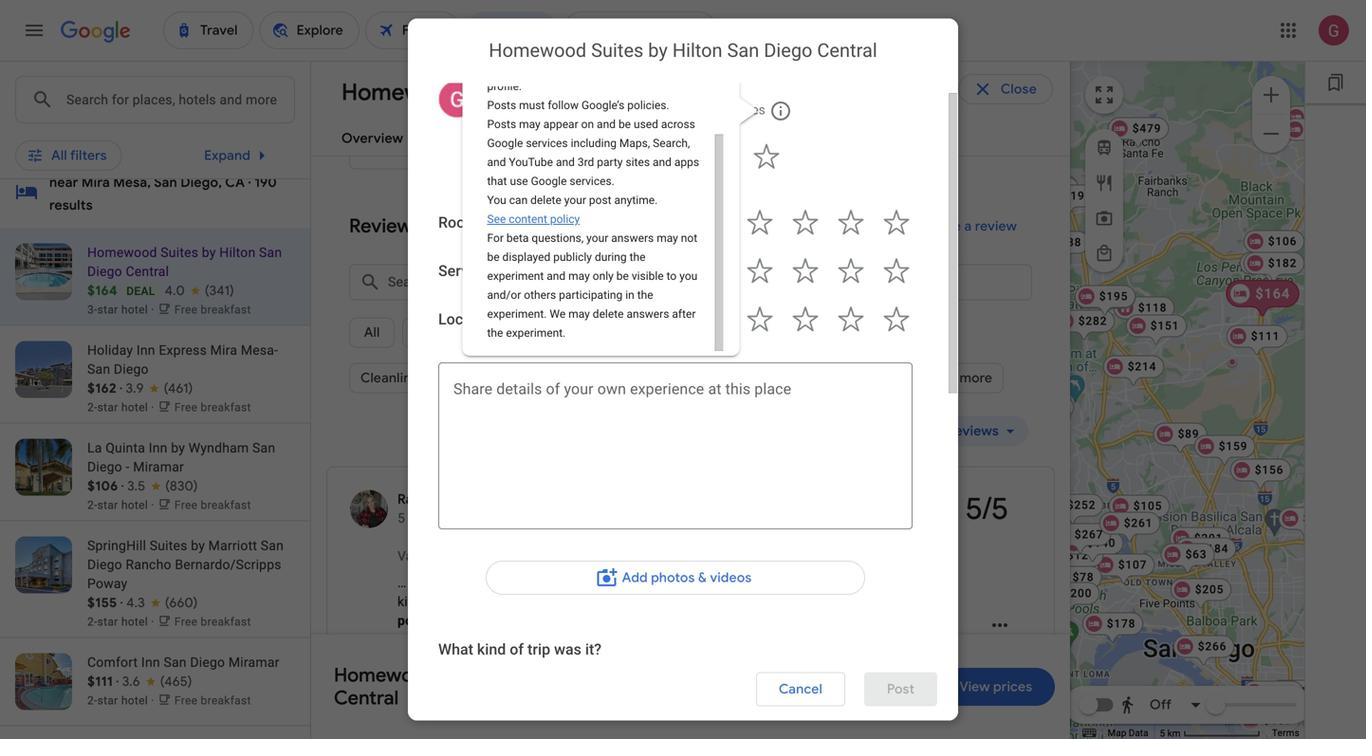Task type: vqa. For each thing, say whether or not it's contained in the screenshot.
"Mesa,"
yes



Task type: describe. For each thing, give the bounding box(es) containing it.
5
[[398, 511, 405, 526]]

(95)
[[877, 324, 902, 341]]

2-star hotel · for 3.6
[[87, 694, 157, 708]]

free breakfast for (461)
[[175, 401, 251, 414]]

2- for ·
[[87, 401, 97, 414]]

star for (830)
[[97, 499, 118, 512]]

and inside the room was super clean and the pool area was super cozy .
[[907, 594, 930, 610]]

beds
[[702, 594, 732, 610]]

results
[[49, 197, 93, 214]]

0 horizontal spatial was
[[458, 613, 483, 629]]

$162 inside the holiday inn express mira mesa- san diego $162 ·
[[87, 380, 117, 397]]

vacation ❘ family
[[398, 549, 502, 564]]

free breakfast for (341)
[[175, 303, 251, 317]]

· inside springhill suites by marriott san diego rancho bernardo/scripps poway $155 ·
[[120, 595, 123, 612]]

data
[[1129, 728, 1149, 739]]

san inside heading
[[637, 78, 676, 107]]

4.3 out of 5 stars from 660 reviews image
[[126, 594, 198, 613]]

expand
[[204, 147, 251, 164]]

$267
[[1075, 528, 1104, 542]]

sofa
[[824, 575, 851, 591]]

2 with from the left
[[746, 575, 772, 591]]

diego inside homewood suites by hilton san diego central $164 deal
[[87, 264, 122, 280]]

❘
[[455, 549, 459, 564]]

kitchenette
[[398, 594, 466, 610]]

0 vertical spatial reviews
[[349, 53, 408, 73]]

$129
[[1068, 549, 1097, 562]]

$78
[[1073, 571, 1095, 584]]

vacation
[[398, 549, 451, 564]]

diego inside homewood suites by hilton san diego central
[[617, 663, 669, 688]]

1 horizontal spatial a
[[884, 575, 891, 591]]

341
[[364, 3, 384, 17]]

property
[[509, 370, 565, 387]]

14
[[943, 370, 957, 387]]

homewood suites by hilton san diego central inside heading
[[342, 78, 827, 107]]

$155 inside springhill suites by marriott san diego rancho bernardo/scripps poway $155 ·
[[87, 595, 117, 611]]

view larger map image
[[1093, 84, 1116, 106]]

0 vertical spatial was
[[805, 594, 829, 610]]

reviews inside 4 out of 5 stars from 341 reviews text field
[[387, 3, 428, 17]]

springhill suites by marriott san diego rancho bernardo/scripps poway $155 ·
[[87, 538, 284, 612]]

2 ago from the top
[[459, 712, 481, 728]]

0 horizontal spatial nice
[[475, 594, 501, 610]]

bathroom
[[543, 594, 602, 610]]

suites up de
[[440, 663, 494, 688]]

$159
[[1219, 440, 1248, 453]]

travel
[[476, 53, 517, 73]]

area inside … the rooms were super nice with a little front living area with pull out sofa bed, a full kitchenette , nice bright bathroom and two double beds .
[[716, 575, 743, 591]]

holiday inn express mira mesa- san diego $162 ·
[[87, 343, 278, 397]]

comfort
[[87, 655, 138, 671]]

mira inside the holiday inn express mira mesa- san diego $162 ·
[[210, 343, 237, 358]]

2 months from the top
[[409, 712, 455, 728]]

a inside button
[[965, 218, 972, 235]]

other
[[433, 53, 472, 73]]

$205
[[1196, 583, 1225, 597]]

4.1/5
[[365, 131, 395, 149]]

. inside … the rooms were super nice with a little front living area with pull out sofa bed, a full kitchenette , nice bright bathroom and two double beds .
[[735, 594, 739, 610]]

star for (461)
[[97, 401, 118, 414]]

san inside near mira mesa, san diego, ca · 190 results
[[154, 174, 177, 191]]

free breakfast for (465)
[[175, 694, 251, 708]]

full
[[895, 575, 914, 591]]

review
[[976, 218, 1018, 235]]

2-star hotel · for 4.3
[[87, 616, 157, 629]]

star for (465)
[[97, 694, 118, 708]]

$188 link
[[1029, 231, 1090, 263]]

diego inside comfort inn san diego miramar $111 ·
[[190, 655, 225, 671]]

$162 link
[[1234, 284, 1295, 317]]

google
[[521, 712, 567, 728]]

hotel · for 4.3
[[121, 616, 154, 629]]

marriott
[[209, 538, 257, 554]]

star for (341)
[[97, 303, 118, 317]]

· inside the holiday inn express mira mesa- san diego $162 ·
[[120, 380, 123, 397]]

free for (660)
[[175, 616, 198, 629]]

$169 link
[[1239, 710, 1301, 739]]

bright
[[504, 594, 539, 610]]

write a review button
[[891, 211, 1033, 242]]

$106 link
[[1244, 230, 1305, 262]]

1 horizontal spatial $162
[[1258, 289, 1287, 302]]

4 out of 5 stars from 341 reviews text field
[[357, 0, 435, 23]]

empress hotel la jolla, $165 image
[[1011, 405, 1072, 437]]

family (25) button
[[610, 363, 701, 393]]

Review search input text field
[[388, 273, 1024, 292]]

by inside la quinta inn by wyndham san diego - miramar $106 ·
[[171, 440, 185, 456]]

service (95)
[[826, 324, 902, 341]]

were
[[479, 575, 508, 591]]

$266
[[1199, 640, 1228, 654]]

$137
[[1067, 547, 1096, 560]]

$106 inside 'link'
[[1269, 235, 1298, 248]]

2 vertical spatial on
[[485, 712, 500, 728]]

mesa,
[[113, 174, 151, 191]]

breakfast
[[685, 324, 745, 341]]

tub
[[584, 324, 607, 341]]

homewood suites by hilton san diego central $164 deal
[[87, 245, 282, 299]]

hilton inside homewood suites by hilton san diego central
[[524, 663, 577, 688]]

reviews inside tab list
[[534, 130, 587, 147]]

homewood inside homewood suites by hilton san diego central $164 deal
[[87, 245, 157, 261]]

ca · 190
[[225, 174, 277, 191]]

miramar inside comfort inn san diego miramar $111 ·
[[229, 655, 280, 671]]

near mira mesa, san diego, ca · 190 results heading
[[49, 171, 299, 217]]

$252
[[1068, 499, 1097, 512]]

reviews inside 4.1/5 · 98 reviews
[[424, 132, 470, 148]]

$150 link
[[1075, 286, 1136, 318]]

$188
[[1053, 236, 1082, 249]]

inn for (465)
[[141, 655, 160, 671]]

near
[[49, 174, 78, 191]]

2-star hotel · for 3.9
[[87, 401, 157, 414]]

1 horizontal spatial $155
[[1265, 257, 1294, 270]]

living
[[681, 575, 713, 591]]

homewood inside heading
[[342, 78, 464, 107]]

1 with from the left
[[578, 575, 604, 591]]

two
[[632, 594, 654, 610]]

$267 link
[[1051, 523, 1112, 556]]

deal inside '$164 deal'
[[765, 681, 790, 694]]

san inside comfort inn san diego miramar $111 ·
[[164, 655, 187, 671]]

$63
[[1186, 548, 1208, 561]]

0 vertical spatial $111
[[1252, 330, 1281, 343]]

cleanliness
[[361, 370, 433, 387]]

1 vertical spatial la
[[480, 692, 495, 710]]

homewood suites by hilton san diego central heading
[[327, 76, 827, 108]]

2- for miramar
[[87, 499, 97, 512]]

hilton inside homewood suites by hilton san diego central $164 deal
[[220, 245, 256, 261]]

$164 for $164 deal
[[716, 675, 757, 699]]

hot tub (14) button
[[527, 318, 645, 348]]

· inside 4.1/5 · 98 reviews
[[398, 132, 402, 148]]

(14)
[[611, 324, 634, 341]]

san inside la quinta inn by wyndham san diego - miramar $106 ·
[[253, 440, 276, 456]]

diego inside heading
[[681, 78, 744, 107]]

free for (461)
[[175, 401, 198, 414]]

$214
[[1128, 360, 1157, 374]]

$106 inside la quinta inn by wyndham san diego - miramar $106 ·
[[87, 478, 118, 495]]

1 vertical spatial homewood suites by hilton san diego central
[[334, 663, 669, 710]]

(461)
[[164, 380, 193, 397]]

s
[[451, 491, 458, 508]]

$111 link
[[1227, 325, 1288, 357]]

(341)
[[205, 282, 234, 299]]

$140 link
[[1063, 532, 1124, 564]]

2-star hotel · for 3.5
[[87, 499, 157, 512]]

suites inside springhill suites by marriott san diego rancho bernardo/scripps poway $155 ·
[[150, 538, 188, 554]]

cleanliness (71)
[[361, 370, 458, 387]]

all button
[[349, 318, 395, 348]]

la inside la quinta inn by wyndham san diego - miramar $106 ·
[[87, 440, 102, 456]]

1 star
[[466, 6, 500, 21]]

$140
[[1088, 537, 1116, 550]]

0 horizontal spatial a
[[607, 575, 615, 591]]

hotel · for 3.5
[[121, 499, 154, 512]]

8
[[398, 712, 405, 728]]

prices
[[994, 679, 1033, 696]]

suites inside homewood suites by hilton san diego central $164 deal
[[161, 245, 199, 261]]

. inside the room was super clean and the pool area was super cozy .
[[556, 613, 561, 629]]

diego inside springhill suites by marriott san diego rancho bernardo/scripps poway $155 ·
[[87, 557, 122, 573]]

$137 link
[[1042, 542, 1103, 565]]

hilton inside heading
[[570, 78, 633, 107]]

$252 link
[[1043, 494, 1104, 526]]

inn inside la quinta inn by wyndham san diego - miramar $106 ·
[[149, 440, 168, 456]]

2 vertical spatial reviews
[[349, 214, 422, 238]]

(660)
[[165, 595, 198, 612]]

list containing trip.com
[[349, 84, 1033, 189]]

all for all
[[364, 324, 380, 341]]

free for (465)
[[175, 694, 198, 708]]

christina
[[398, 692, 456, 710]]

property (91) button
[[477, 363, 602, 393]]

map data
[[1108, 728, 1149, 739]]

breakfast for (461)
[[201, 401, 251, 414]]

springhill
[[87, 538, 146, 554]]

$201
[[1195, 532, 1224, 545]]



Task type: locate. For each thing, give the bounding box(es) containing it.
· left 3.6
[[116, 673, 119, 691]]

a left little
[[607, 575, 615, 591]]

4 free breakfast from the top
[[175, 616, 251, 629]]

by inside springhill suites by marriott san diego rancho bernardo/scripps poway $155 ·
[[191, 538, 205, 554]]

1 vertical spatial ago
[[459, 712, 481, 728]]

· inside la quinta inn by wyndham san diego - miramar $106 ·
[[121, 478, 124, 495]]

1 vertical spatial was
[[458, 613, 483, 629]]

suites down travel
[[469, 78, 533, 107]]

1-star reviews 12 percent. text field
[[466, 4, 1033, 23]]

ago inside rachael s 5 months ago on
[[459, 511, 481, 526]]

1 horizontal spatial with
[[746, 575, 772, 591]]

diego left -
[[87, 459, 122, 475]]

0 vertical spatial 5/5
[[966, 490, 1009, 529]]

by inside heading
[[539, 78, 565, 107]]

breakfast for (660)
[[201, 616, 251, 629]]

fitness
[[435, 324, 480, 341]]

0 horizontal spatial $164
[[87, 282, 118, 299]]

1 vertical spatial family
[[462, 549, 502, 564]]

close
[[1001, 81, 1037, 98]]

area up beds
[[716, 575, 743, 591]]

-
[[126, 459, 130, 475]]

the room was super clean and the pool area was super cozy .
[[398, 594, 953, 629]]

deal left •
[[765, 681, 790, 694]]

ago down de
[[459, 712, 481, 728]]

4 out of 5 stars from 341 reviews image
[[165, 281, 234, 300]]

$111 down 'comfort'
[[87, 673, 113, 690]]

homewood up 8
[[334, 663, 436, 688]]

bernardo/scripps
[[175, 557, 282, 573]]

near mira mesa, san diego, ca · 190 results
[[49, 174, 277, 214]]

inn inside the holiday inn express mira mesa- san diego $162 ·
[[137, 343, 155, 358]]

1 horizontal spatial .
[[735, 594, 739, 610]]

$97
[[1304, 512, 1325, 525]]

2-star hotel · down 3.9
[[87, 401, 157, 414]]

reviews down 341
[[349, 53, 408, 73]]

reviews down trip.com
[[424, 132, 470, 148]]

breakfast up wyndham
[[201, 401, 251, 414]]

1 vertical spatial .
[[556, 613, 561, 629]]

4 hotel · from the top
[[121, 616, 154, 629]]

$164 left •
[[716, 675, 757, 699]]

1 vertical spatial miramar
[[229, 655, 280, 671]]

list
[[349, 84, 1033, 189]]

area inside the room was super clean and the pool area was super cozy .
[[428, 613, 455, 629]]

5/5 left the $252 "link" on the bottom right
[[966, 490, 1009, 529]]

$197 link
[[1018, 177, 1079, 209], [1039, 185, 1100, 217]]

prices
[[449, 130, 489, 147]]

central up 4.0
[[126, 264, 169, 280]]

by up pena
[[498, 663, 520, 688]]

nice up bathroom
[[549, 575, 575, 591]]

0 horizontal spatial $111
[[87, 673, 113, 690]]

breakfast down (341)
[[201, 303, 251, 317]]

free breakfast for (830)
[[175, 499, 251, 512]]

star down the poway
[[97, 616, 118, 629]]

1 horizontal spatial family
[[621, 370, 662, 387]]

3.9 out of 5 stars from 461 reviews image
[[126, 379, 193, 398]]

0 vertical spatial on
[[412, 53, 430, 73]]

2 5/5 from the top
[[966, 691, 1009, 730]]

mira inside near mira mesa, san diego, ca · 190 results
[[82, 174, 110, 191]]

·
[[398, 132, 402, 148], [120, 380, 123, 397], [121, 478, 124, 495], [120, 595, 123, 612], [116, 673, 119, 691]]

map region
[[1071, 61, 1306, 739]]

holiday inn express & suites solana beach-del mar, an ihg hotel, $131 image
[[1017, 175, 1078, 207]]

miramar inside la quinta inn by wyndham san diego - miramar $106 ·
[[133, 459, 184, 475]]

miramar hotel checkin image
[[1229, 359, 1237, 367]]

free breakfast down (341)
[[175, 303, 251, 317]]

(36)
[[483, 324, 508, 341]]

$184 link
[[1176, 538, 1237, 570]]

1 vertical spatial homewood
[[87, 245, 157, 261]]

$200 link
[[1039, 582, 1100, 615]]

$164 inside homewood suites by hilton san diego central $164 deal
[[87, 282, 118, 299]]

$282 link
[[1054, 310, 1116, 342]]

2 free breakfast from the top
[[175, 401, 251, 414]]

super up bright
[[512, 575, 546, 591]]

central up 8
[[334, 686, 399, 710]]

$162 left 3.9
[[87, 380, 117, 397]]

1 horizontal spatial was
[[805, 594, 829, 610]]

la left quinta
[[87, 440, 102, 456]]

0 vertical spatial central
[[749, 78, 827, 107]]

la right de
[[480, 692, 495, 710]]

homewood inside homewood suites by hilton san diego central
[[334, 663, 436, 688]]

0 vertical spatial $162
[[1258, 289, 1287, 302]]

off
[[1150, 697, 1172, 714]]

2- down 'comfort'
[[87, 694, 97, 708]]

3-star hotel ·
[[87, 303, 157, 317]]

zoom in map image
[[1261, 83, 1283, 106]]

terms
[[1273, 728, 1300, 739]]

tab list containing overview
[[311, 115, 1071, 157]]

0 horizontal spatial with
[[578, 575, 604, 591]]

1 hotel · from the top
[[121, 303, 154, 317]]

express
[[159, 343, 207, 358]]

san inside homewood suites by hilton san diego central
[[580, 663, 613, 688]]

1 vertical spatial $155
[[87, 595, 117, 611]]

2024
[[895, 679, 926, 696]]

. right cozy
[[556, 613, 561, 629]]

0 vertical spatial all
[[51, 147, 67, 164]]

on left other
[[412, 53, 430, 73]]

was down the out
[[805, 594, 829, 610]]

san right mesa,
[[154, 174, 177, 191]]

0 horizontal spatial miramar
[[133, 459, 184, 475]]

4 free from the top
[[175, 616, 198, 629]]

pool (18) button
[[709, 363, 805, 393]]

all up "cleanliness"
[[364, 324, 380, 341]]

2- down holiday
[[87, 401, 97, 414]]

1 horizontal spatial $111
[[1252, 330, 1281, 343]]

3.6 out of 5 stars from 465 reviews image
[[122, 672, 192, 691]]

keyboard shortcuts image
[[1083, 729, 1097, 738]]

reviews down 4.1/5
[[349, 214, 422, 238]]

3 2-star hotel · from the top
[[87, 616, 157, 629]]

hotel · for 3.6
[[121, 694, 154, 708]]

christina de la pena
[[398, 692, 529, 710]]

2- up springhill
[[87, 499, 97, 512]]

san right marriott
[[261, 538, 284, 554]]

0 horizontal spatial and
[[605, 594, 628, 610]]

$155 link
[[1240, 252, 1302, 284]]

pool (18)
[[741, 370, 794, 387]]

free breakfast for (660)
[[175, 616, 251, 629]]

free down (660)
[[175, 616, 198, 629]]

1 horizontal spatial area
[[716, 575, 743, 591]]

1 vertical spatial super
[[833, 594, 867, 610]]

by down sites
[[539, 78, 565, 107]]

suites inside heading
[[469, 78, 533, 107]]

diego inside the holiday inn express mira mesa- san diego $162 ·
[[114, 362, 149, 377]]

2 2- from the top
[[87, 499, 97, 512]]

2-star hotel · down 3.6
[[87, 694, 157, 708]]

free breakfast down (461)
[[175, 401, 251, 414]]

with up the the
[[746, 575, 772, 591]]

0 vertical spatial ago
[[459, 511, 481, 526]]

0 vertical spatial .
[[735, 594, 739, 610]]

breakfast for (465)
[[201, 694, 251, 708]]

2 vertical spatial inn
[[141, 655, 160, 671]]

san inside the holiday inn express mira mesa- san diego $162 ·
[[87, 362, 110, 377]]

1 5/5 from the top
[[966, 490, 1009, 529]]

0 vertical spatial homewood suites by hilton san diego central
[[342, 78, 827, 107]]

$195
[[1100, 290, 1129, 303]]

4 breakfast from the top
[[201, 616, 251, 629]]

2 and from the left
[[907, 594, 930, 610]]

pool
[[741, 370, 768, 387]]

1 ago from the top
[[459, 511, 481, 526]]

$156 link
[[1231, 459, 1292, 491]]

deal inside homewood suites by hilton san diego central $164 deal
[[127, 285, 155, 298]]

$479 link
[[1108, 117, 1170, 149]]

1 months from the top
[[409, 511, 455, 526]]

$197
[[1043, 182, 1072, 195], [1064, 189, 1093, 203]]

0 horizontal spatial family
[[462, 549, 502, 564]]

8 months ago on
[[398, 712, 504, 728]]

2 vertical spatial hilton
[[524, 663, 577, 688]]

sites
[[520, 53, 554, 73]]

hot tub (14)
[[559, 324, 634, 341]]

the
[[934, 594, 953, 610]]

$155 up $164 link at the top right of page
[[1265, 257, 1294, 270]]

0 vertical spatial nice
[[549, 575, 575, 591]]

(25)
[[665, 370, 690, 387]]

pena
[[498, 692, 529, 710]]

2 free from the top
[[175, 401, 198, 414]]

$118
[[1139, 301, 1168, 315]]

1 vertical spatial on
[[485, 511, 500, 526]]

$200
[[1064, 587, 1093, 600]]

2-star hotel · down 4.3
[[87, 616, 157, 629]]

4.0
[[165, 282, 185, 299]]

2- for poway
[[87, 616, 97, 629]]

star
[[477, 6, 500, 21], [97, 303, 118, 317], [97, 401, 118, 414], [97, 499, 118, 512], [97, 616, 118, 629], [97, 694, 118, 708]]

0 horizontal spatial mira
[[82, 174, 110, 191]]

1 vertical spatial hilton
[[220, 245, 256, 261]]

2 vertical spatial super
[[486, 613, 521, 629]]

2 horizontal spatial $164
[[1256, 286, 1291, 302]]

san down holiday
[[87, 362, 110, 377]]

nice right ,
[[475, 594, 501, 610]]

view
[[960, 679, 990, 696]]

double
[[658, 594, 699, 610]]

0 vertical spatial deal
[[127, 285, 155, 298]]

1 horizontal spatial mira
[[210, 343, 237, 358]]

write a review
[[927, 218, 1018, 235]]

1 vertical spatial mira
[[210, 343, 237, 358]]

2 vertical spatial homewood
[[334, 663, 436, 688]]

0 horizontal spatial central
[[126, 264, 169, 280]]

0 vertical spatial miramar
[[133, 459, 184, 475]]

1 horizontal spatial $106
[[1269, 235, 1298, 248]]

months down rachael s link
[[409, 511, 455, 526]]

$169
[[1264, 714, 1293, 728]]

san inside homewood suites by hilton san diego central $164 deal
[[259, 245, 282, 261]]

0 vertical spatial $155
[[1265, 257, 1294, 270]]

$107 link
[[1094, 554, 1155, 586]]

breakfast for (341)
[[201, 303, 251, 317]]

and inside … the rooms were super nice with a little front living area with pull out sofa bed, a full kitchenette , nice bright bathroom and two double beds .
[[605, 594, 628, 610]]

inn right quinta
[[149, 440, 168, 456]]

0 vertical spatial hilton
[[570, 78, 633, 107]]

2 hotel · from the top
[[121, 401, 154, 414]]

mira left the mesa-
[[210, 343, 237, 358]]

5 free breakfast from the top
[[175, 694, 251, 708]]

and down the full
[[907, 594, 930, 610]]

0 vertical spatial la
[[87, 440, 102, 456]]

5 breakfast from the top
[[201, 694, 251, 708]]

0 horizontal spatial area
[[428, 613, 455, 629]]

$178 link
[[1083, 613, 1144, 645]]

central inside homewood suites by hilton san diego central $164 deal
[[126, 264, 169, 280]]

cozy
[[524, 613, 553, 629]]

diego up (465)
[[190, 655, 225, 671]]

free breakfast down (830)
[[175, 499, 251, 512]]

$111
[[1252, 330, 1281, 343], [87, 673, 113, 690]]

front
[[648, 575, 677, 591]]

family inside button
[[621, 370, 662, 387]]

out
[[801, 575, 821, 591]]

inn right holiday
[[137, 343, 155, 358]]

98
[[405, 132, 421, 148]]

$261 link
[[1100, 512, 1161, 544]]

2 horizontal spatial central
[[749, 78, 827, 107]]

$78 link
[[1048, 566, 1102, 598]]

star up holiday
[[97, 303, 118, 317]]

1 vertical spatial $111
[[87, 673, 113, 690]]

1 vertical spatial months
[[409, 712, 455, 728]]

2 horizontal spatial a
[[965, 218, 972, 235]]

super for clean
[[833, 594, 867, 610]]

$479
[[1133, 122, 1162, 135]]

diego up the poway
[[87, 557, 122, 573]]

1 vertical spatial all
[[364, 324, 380, 341]]

3.5 out of 5 stars from 830 reviews image
[[127, 477, 198, 496]]

0 vertical spatial super
[[512, 575, 546, 591]]

1 horizontal spatial all
[[364, 324, 380, 341]]

1 horizontal spatial deal
[[765, 681, 790, 694]]

1 vertical spatial $162
[[87, 380, 117, 397]]

all up near
[[51, 147, 67, 164]]

$118 link
[[1114, 297, 1175, 319]]

4 2-star hotel · from the top
[[87, 694, 157, 708]]

homewood up 98 at the left top
[[342, 78, 464, 107]]

suites up rancho
[[150, 538, 188, 554]]

diego inside la quinta inn by wyndham san diego - miramar $106 ·
[[87, 459, 122, 475]]

1 breakfast from the top
[[201, 303, 251, 317]]

hotel · down 3.5 at the left of page
[[121, 499, 154, 512]]

2 vertical spatial central
[[334, 686, 399, 710]]

free down 4.0
[[175, 303, 198, 317]]

0 horizontal spatial $162
[[87, 380, 117, 397]]

san inside springhill suites by marriott san diego rancho bernardo/scripps poway $155 ·
[[261, 538, 284, 554]]

rachael s link
[[398, 491, 458, 508]]

rachael s 5 months ago on
[[398, 491, 504, 526]]

$130
[[1268, 686, 1297, 699]]

2 2-star hotel · from the top
[[87, 499, 157, 512]]

breakfast down comfort inn san diego miramar $111 ·
[[201, 694, 251, 708]]

homewood up 3-star hotel ·
[[87, 245, 157, 261]]

$111 down $162 link
[[1252, 330, 1281, 343]]

1 2-star hotel · from the top
[[87, 401, 157, 414]]

1 vertical spatial inn
[[149, 440, 168, 456]]

2- down the poway
[[87, 616, 97, 629]]

san down ca · 190
[[259, 245, 282, 261]]

2 breakfast from the top
[[201, 401, 251, 414]]

on up vacation ❘ family
[[485, 511, 500, 526]]

san
[[637, 78, 676, 107], [154, 174, 177, 191], [259, 245, 282, 261], [87, 362, 110, 377], [253, 440, 276, 456], [261, 538, 284, 554], [164, 655, 187, 671], [580, 663, 613, 688]]

the
[[743, 594, 766, 610]]

1 vertical spatial nice
[[475, 594, 501, 610]]

$111 inside comfort inn san diego miramar $111 ·
[[87, 673, 113, 690]]

1 vertical spatial reviews
[[424, 132, 470, 148]]

homewood suites by hilton san diego central up google
[[334, 663, 669, 710]]

hotel · down 3.9
[[121, 401, 154, 414]]

super
[[512, 575, 546, 591], [833, 594, 867, 610], [486, 613, 521, 629]]

1 horizontal spatial central
[[334, 686, 399, 710]]

5/5 for rachael s
[[966, 490, 1009, 529]]

by inside homewood suites by hilton san diego central
[[498, 663, 520, 688]]

1 free breakfast from the top
[[175, 303, 251, 317]]

0 horizontal spatial $155
[[87, 595, 117, 611]]

months inside rachael s 5 months ago on
[[409, 511, 455, 526]]

free breakfast down (660)
[[175, 616, 251, 629]]

by inside homewood suites by hilton san diego central $164 deal
[[202, 245, 216, 261]]

hotel · for 3.9
[[121, 401, 154, 414]]

wyndham
[[189, 440, 249, 456]]

$205 link
[[1171, 579, 1232, 611]]

$214 link
[[1104, 355, 1165, 388]]

hotel ·
[[121, 303, 154, 317], [121, 401, 154, 414], [121, 499, 154, 512], [121, 616, 154, 629], [121, 694, 154, 708]]

filters
[[70, 147, 107, 164]]

0 horizontal spatial all
[[51, 147, 67, 164]]

free for (830)
[[175, 499, 198, 512]]

hilton
[[570, 78, 633, 107], [220, 245, 256, 261], [524, 663, 577, 688]]

hotel · for 4.0
[[121, 303, 154, 317]]

reviews down homewood suites by hilton san diego central heading
[[534, 130, 587, 147]]

1 2- from the top
[[87, 401, 97, 414]]

with
[[578, 575, 604, 591], [746, 575, 772, 591]]

$155 down the poway
[[87, 595, 117, 611]]

3 2- from the top
[[87, 616, 97, 629]]

1 vertical spatial area
[[428, 613, 455, 629]]

· left 98 at the left top
[[398, 132, 402, 148]]

0 horizontal spatial la
[[87, 440, 102, 456]]

0 vertical spatial homewood
[[342, 78, 464, 107]]

5 hotel · from the top
[[121, 694, 154, 708]]

$164 for $164
[[1256, 286, 1291, 302]]

$106
[[1269, 235, 1298, 248], [87, 478, 118, 495]]

mira down filters
[[82, 174, 110, 191]]

by up (830)
[[171, 440, 185, 456]]

expand button
[[182, 140, 295, 171]]

deal up 3-star hotel ·
[[127, 285, 155, 298]]

reviews right 341
[[387, 3, 428, 17]]

1 vertical spatial 5/5
[[966, 691, 1009, 730]]

3 breakfast from the top
[[201, 499, 251, 512]]

0 vertical spatial area
[[716, 575, 743, 591]]

4 2- from the top
[[87, 694, 97, 708]]

0 vertical spatial inn
[[137, 343, 155, 358]]

$182
[[1269, 257, 1298, 270]]

1 horizontal spatial la
[[480, 692, 495, 710]]

fitness (36) button
[[402, 318, 519, 348]]

was down ,
[[458, 613, 483, 629]]

0 horizontal spatial $106
[[87, 478, 118, 495]]

star for (660)
[[97, 616, 118, 629]]

$105 link
[[1109, 495, 1171, 527]]

diego up 3.9
[[114, 362, 149, 377]]

$106 left 3.5 at the left of page
[[87, 478, 118, 495]]

$261
[[1125, 517, 1153, 530]]

1 vertical spatial reviews
[[534, 130, 587, 147]]

san up photos
[[637, 78, 676, 107]]

off button
[[1116, 690, 1209, 720]]

3.5
[[127, 478, 145, 495]]

breakfast for (830)
[[201, 499, 251, 512]]

· inside comfort inn san diego miramar $111 ·
[[116, 673, 119, 691]]

on inside rachael s 5 months ago on
[[485, 511, 500, 526]]

3 hotel · from the top
[[121, 499, 154, 512]]

super inside … the rooms were super nice with a little front living area with pull out sofa bed, a full kitchenette , nice bright bathroom and two double beds .
[[512, 575, 546, 591]]

reviews on other travel sites
[[349, 53, 554, 73]]

inn up 3.6 out of 5 stars from 465 reviews image
[[141, 655, 160, 671]]

0 vertical spatial $106
[[1269, 235, 1298, 248]]

1 horizontal spatial $164
[[716, 675, 757, 699]]

0 horizontal spatial .
[[556, 613, 561, 629]]

free down (461)
[[175, 401, 198, 414]]

tab list
[[311, 115, 1071, 157]]

0 vertical spatial mira
[[82, 174, 110, 191]]

1 vertical spatial $106
[[87, 478, 118, 495]]

•
[[808, 679, 813, 696]]

inn inside comfort inn san diego miramar $111 ·
[[141, 655, 160, 671]]

all for all filters
[[51, 147, 67, 164]]

1 vertical spatial deal
[[765, 681, 790, 694]]

star inside 'text field'
[[477, 6, 500, 21]]

super down sofa
[[833, 594, 867, 610]]

5 free from the top
[[175, 694, 198, 708]]

super for nice
[[512, 575, 546, 591]]

trip.com
[[400, 107, 456, 124]]

feb
[[824, 679, 847, 696]]

and down little
[[605, 594, 628, 610]]

+
[[932, 370, 940, 387]]

23 – 29,
[[850, 679, 892, 696]]

marine lodge miramar (on military base) access required image
[[1229, 358, 1237, 366]]

free breakfast down comfort inn san diego miramar $111 ·
[[175, 694, 251, 708]]

5/5 for christina de la pena
[[966, 691, 1009, 730]]

$164 down $182 link
[[1256, 286, 1291, 302]]

a right write
[[965, 218, 972, 235]]

3 free breakfast from the top
[[175, 499, 251, 512]]

1 and from the left
[[605, 594, 628, 610]]

inn for (461)
[[137, 343, 155, 358]]

zoom out map image
[[1261, 122, 1283, 145]]

family left (25)
[[621, 370, 662, 387]]

hilton up photos
[[570, 78, 633, 107]]

star up quinta
[[97, 401, 118, 414]]

family right the ❘
[[462, 549, 502, 564]]

1 horizontal spatial and
[[907, 594, 930, 610]]

1 horizontal spatial miramar
[[229, 655, 280, 671]]

a left the full
[[884, 575, 891, 591]]

central inside heading
[[749, 78, 827, 107]]

0 horizontal spatial deal
[[127, 285, 155, 298]]

0 vertical spatial months
[[409, 511, 455, 526]]

suites up 4.0
[[161, 245, 199, 261]]

star down 'comfort'
[[97, 694, 118, 708]]

super down bright
[[486, 613, 521, 629]]

pool
[[398, 613, 424, 629]]

free for (341)
[[175, 303, 198, 317]]

3 free from the top
[[175, 499, 198, 512]]

1 free from the top
[[175, 303, 198, 317]]

$184
[[1200, 542, 1229, 556]]

breakfast down bernardo/scripps
[[201, 616, 251, 629]]

5/5 right 2024
[[966, 691, 1009, 730]]

0 vertical spatial reviews
[[387, 3, 428, 17]]

1 horizontal spatial nice
[[549, 575, 575, 591]]

hotel · down 3.6
[[121, 694, 154, 708]]

months down christina
[[409, 712, 455, 728]]

… the rooms were super nice with a little front living area with pull out sofa bed, a full kitchenette , nice bright bathroom and two double beds .
[[398, 575, 914, 610]]

la jolla cove hotel & suites, $216 image
[[1013, 396, 1075, 429]]

diego down the room was super clean and the pool area was super cozy .
[[617, 663, 669, 688]]

1 vertical spatial central
[[126, 264, 169, 280]]

. left the the
[[735, 594, 739, 610]]

0 vertical spatial family
[[621, 370, 662, 387]]



